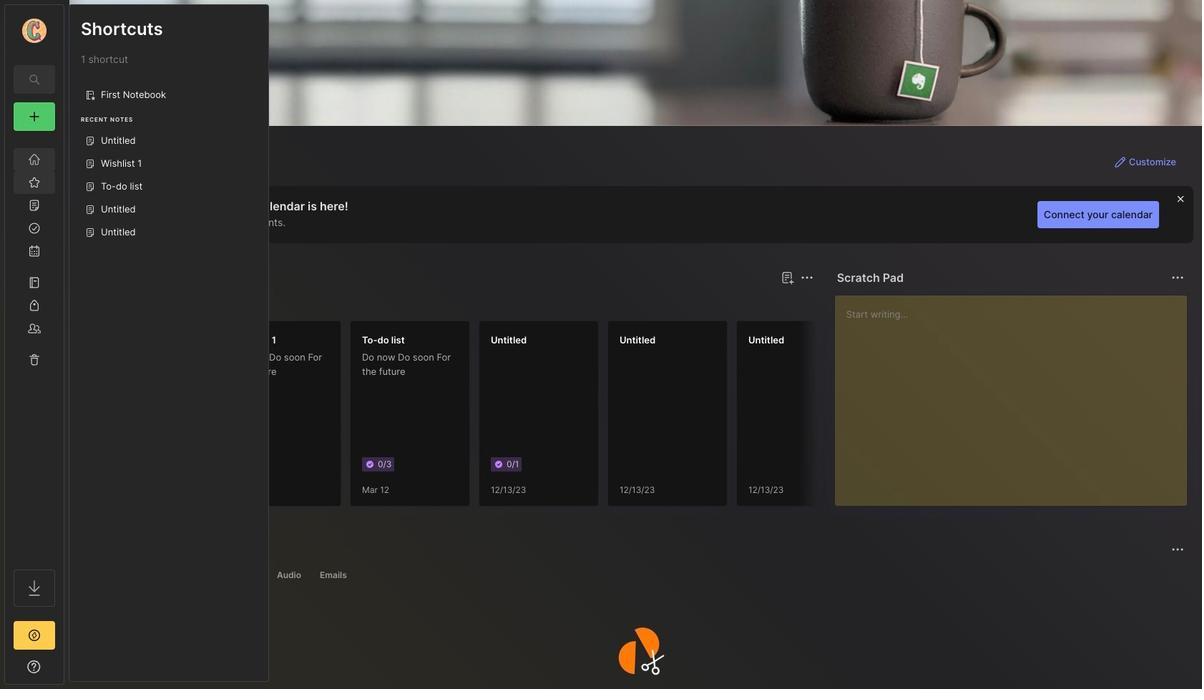 Task type: vqa. For each thing, say whether or not it's contained in the screenshot.
rightmost More actions icon
no



Task type: locate. For each thing, give the bounding box(es) containing it.
upgrade image
[[26, 627, 43, 644]]

edit search image
[[26, 71, 43, 88]]

row group
[[92, 321, 1124, 516]]

tab list
[[95, 567, 1183, 584]]

tab
[[143, 295, 201, 312], [95, 567, 150, 584], [204, 567, 265, 584], [271, 567, 308, 584], [314, 567, 354, 584]]

tree
[[5, 140, 64, 557]]

WHAT'S NEW field
[[5, 656, 64, 679]]

account image
[[22, 19, 47, 43]]



Task type: describe. For each thing, give the bounding box(es) containing it.
tree inside main element
[[5, 140, 64, 557]]

Account field
[[5, 16, 64, 45]]

home image
[[27, 153, 42, 167]]

main element
[[0, 0, 69, 690]]

click to expand image
[[63, 663, 73, 680]]

Start writing… text field
[[847, 296, 1187, 495]]



